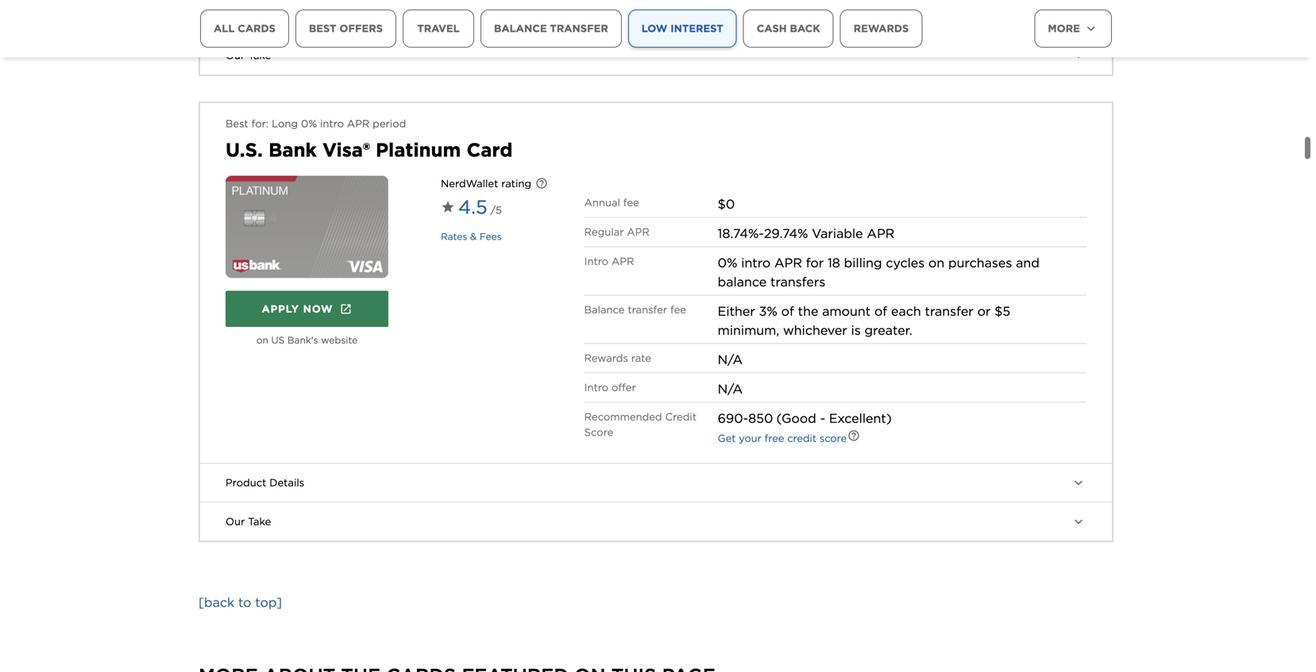 Task type: locate. For each thing, give the bounding box(es) containing it.
2 of from the left
[[874, 304, 887, 319]]

best for: long 0% intro apr period
[[226, 118, 406, 130]]

1 of from the left
[[781, 304, 794, 319]]

intro for 0% intro apr for 18 billing cycles on purchases and balance transfers
[[584, 255, 608, 268]]

best inside best offers link
[[309, 22, 336, 34]]

2 transfer from the left
[[925, 304, 974, 319]]

0 vertical spatial 0%
[[301, 118, 317, 130]]

18.74%-
[[718, 226, 764, 242]]

our down the product
[[226, 516, 245, 528]]

u.s. bank visa® platinum card card image image
[[226, 176, 388, 279]]

intro up balance on the right top of page
[[741, 255, 771, 271]]

1 horizontal spatial of
[[874, 304, 887, 319]]

website
[[321, 335, 358, 346]]

of
[[781, 304, 794, 319], [874, 304, 887, 319]]

0 horizontal spatial best
[[226, 118, 248, 130]]

on right the cycles
[[928, 255, 944, 271]]

intro left 'offer'
[[584, 382, 608, 394]]

cash back link
[[743, 10, 834, 48]]

1 intro from the top
[[584, 255, 608, 268]]

1 vertical spatial n/a
[[718, 382, 743, 397]]

1 vertical spatial intro
[[741, 255, 771, 271]]

1 take from the top
[[248, 49, 271, 62]]

take for first our take dropdown button from the top
[[248, 49, 271, 62]]

0%
[[301, 118, 317, 130], [718, 255, 737, 271]]

1 horizontal spatial 0%
[[718, 255, 737, 271]]

&
[[470, 231, 477, 242]]

1 our take button from the top
[[200, 37, 1112, 75]]

0 vertical spatial on
[[928, 255, 944, 271]]

of right 3%
[[781, 304, 794, 319]]

0 horizontal spatial of
[[781, 304, 794, 319]]

all cards
[[214, 22, 275, 34]]

balance down intro apr
[[584, 304, 625, 316]]

fee
[[623, 197, 639, 209], [670, 304, 686, 316]]

for:
[[251, 118, 269, 130]]

- up 'your'
[[743, 411, 748, 427]]

1 vertical spatial 0%
[[718, 255, 737, 271]]

2 intro from the top
[[584, 382, 608, 394]]

rewards up intro offer on the left
[[584, 352, 628, 365]]

$0
[[718, 197, 735, 212]]

1 vertical spatial our take
[[226, 516, 271, 528]]

balance left "transfer"
[[494, 22, 547, 34]]

all cards link
[[200, 10, 289, 48]]

our take
[[226, 49, 271, 62], [226, 516, 271, 528]]

rates & fees link
[[441, 231, 502, 242]]

0 vertical spatial our
[[226, 49, 245, 62]]

offer
[[612, 382, 636, 394]]

our take down the product
[[226, 516, 271, 528]]

to
[[238, 595, 251, 611]]

0 horizontal spatial balance
[[494, 22, 547, 34]]

visa®
[[322, 139, 370, 162]]

rewards for rewards
[[854, 22, 909, 34]]

best left 'offers'
[[309, 22, 336, 34]]

1 horizontal spatial rewards
[[854, 22, 909, 34]]

apr right the regular
[[627, 226, 649, 238]]

balance inside product offers quick filters tab list
[[494, 22, 547, 34]]

best
[[309, 22, 336, 34], [226, 118, 248, 130]]

excellent)
[[829, 411, 892, 427]]

intro up visa®
[[320, 118, 344, 130]]

n/a down minimum,
[[718, 352, 743, 368]]

n/a
[[718, 352, 743, 368], [718, 382, 743, 397]]

fee left either
[[670, 304, 686, 316]]

low
[[642, 22, 667, 34]]

0% right long
[[301, 118, 317, 130]]

0 vertical spatial our take
[[226, 49, 271, 62]]

how are nerdwallet's ratings determined? image
[[535, 177, 548, 190]]

n/a up 690
[[718, 382, 743, 397]]

0 horizontal spatial transfer
[[628, 304, 667, 316]]

best offers
[[309, 22, 383, 34]]

690 - 850 (good - excellent)
[[718, 411, 892, 427]]

1 horizontal spatial -
[[820, 411, 825, 427]]

our
[[226, 49, 245, 62], [226, 516, 245, 528]]

annual
[[584, 197, 620, 209]]

$5
[[994, 304, 1010, 319]]

0 horizontal spatial rewards
[[584, 352, 628, 365]]

either 3% of the amount of each transfer or $5 minimum, whichever is greater.
[[718, 304, 1010, 338]]

regular apr
[[584, 226, 649, 238]]

1 vertical spatial balance
[[584, 304, 625, 316]]

0 vertical spatial intro
[[320, 118, 344, 130]]

apr
[[347, 118, 370, 130], [627, 226, 649, 238], [867, 226, 895, 242], [612, 255, 634, 268], [774, 255, 802, 271]]

nerdwallet
[[441, 178, 498, 190]]

0% inside 0% intro apr for 18 billing cycles on purchases and balance transfers
[[718, 255, 737, 271]]

transfer
[[550, 22, 608, 34]]

our take button
[[200, 37, 1112, 75], [200, 503, 1112, 541]]

intro down the regular
[[584, 255, 608, 268]]

rewards right back
[[854, 22, 909, 34]]

/5
[[491, 204, 502, 217]]

our take button down product details dropdown button
[[200, 503, 1112, 541]]

0% up balance on the right top of page
[[718, 255, 737, 271]]

rates
[[441, 231, 467, 242]]

on
[[928, 255, 944, 271], [256, 335, 268, 346]]

cycles
[[886, 255, 925, 271]]

1 transfer from the left
[[628, 304, 667, 316]]

[back
[[199, 595, 234, 611]]

balance transfer fee
[[584, 304, 686, 316]]

offers
[[339, 22, 383, 34]]

product details
[[226, 477, 304, 489]]

1 vertical spatial best
[[226, 118, 248, 130]]

transfer inside either 3% of the amount of each transfer or $5 minimum, whichever is greater.
[[925, 304, 974, 319]]

transfer up 'rate'
[[628, 304, 667, 316]]

transfer
[[628, 304, 667, 316], [925, 304, 974, 319]]

2 take from the top
[[248, 516, 271, 528]]

intro offer
[[584, 382, 636, 394]]

1 horizontal spatial on
[[928, 255, 944, 271]]

regular
[[584, 226, 624, 238]]

of up the greater.
[[874, 304, 887, 319]]

rates & fees
[[441, 231, 502, 242]]

variable
[[812, 226, 863, 242]]

2 n/a from the top
[[718, 382, 743, 397]]

card
[[467, 139, 513, 162]]

- up score
[[820, 411, 825, 427]]

1 vertical spatial our
[[226, 516, 245, 528]]

0 vertical spatial balance
[[494, 22, 547, 34]]

1 vertical spatial rewards
[[584, 352, 628, 365]]

best for best offers
[[309, 22, 336, 34]]

our down all cards link at the left top of the page
[[226, 49, 245, 62]]

all
[[214, 22, 235, 34]]

the
[[798, 304, 818, 319]]

1 vertical spatial our take button
[[200, 503, 1112, 541]]

get your free credit score link
[[718, 433, 847, 445]]

0 horizontal spatial on
[[256, 335, 268, 346]]

fee right annual
[[623, 197, 639, 209]]

our take down all cards link at the left top of the page
[[226, 49, 271, 62]]

1 n/a from the top
[[718, 352, 743, 368]]

0 vertical spatial n/a
[[718, 352, 743, 368]]

rating
[[501, 178, 531, 190]]

1 horizontal spatial best
[[309, 22, 336, 34]]

1 horizontal spatial balance
[[584, 304, 625, 316]]

apr inside 0% intro apr for 18 billing cycles on purchases and balance transfers
[[774, 255, 802, 271]]

on left us at the left of page
[[256, 335, 268, 346]]

0 vertical spatial best
[[309, 22, 336, 34]]

take for first our take dropdown button from the bottom
[[248, 516, 271, 528]]

1 vertical spatial intro
[[584, 382, 608, 394]]

annual fee
[[584, 197, 639, 209]]

1 horizontal spatial intro
[[741, 255, 771, 271]]

take down cards
[[248, 49, 271, 62]]

1 vertical spatial take
[[248, 516, 271, 528]]

1 horizontal spatial transfer
[[925, 304, 974, 319]]

take down product details
[[248, 516, 271, 528]]

0 vertical spatial rewards
[[854, 22, 909, 34]]

product offers quick filters tab list
[[200, 10, 980, 92]]

cash
[[757, 22, 787, 34]]

transfer left 'or' in the right of the page
[[925, 304, 974, 319]]

best left the for:
[[226, 118, 248, 130]]

apr up transfers
[[774, 255, 802, 271]]

cards
[[238, 22, 275, 34]]

18.74%-29.74% variable apr
[[718, 226, 895, 242]]

0 vertical spatial fee
[[623, 197, 639, 209]]

either
[[718, 304, 755, 319]]

-
[[743, 411, 748, 427], [820, 411, 825, 427]]

[back to top] link
[[199, 594, 1113, 613]]

transfers
[[770, 274, 825, 290]]

1 horizontal spatial fee
[[670, 304, 686, 316]]

rewards inside product offers quick filters tab list
[[854, 22, 909, 34]]

2 our take from the top
[[226, 516, 271, 528]]

0 horizontal spatial -
[[743, 411, 748, 427]]

0 vertical spatial take
[[248, 49, 271, 62]]

0 vertical spatial intro
[[584, 255, 608, 268]]

fees
[[480, 231, 502, 242]]

free
[[765, 433, 784, 445]]

rewards
[[854, 22, 909, 34], [584, 352, 628, 365]]

take
[[248, 49, 271, 62], [248, 516, 271, 528]]

1 our take from the top
[[226, 49, 271, 62]]

1 our from the top
[[226, 49, 245, 62]]

2 our from the top
[[226, 516, 245, 528]]

our take button down low
[[200, 37, 1112, 75]]

0 vertical spatial our take button
[[200, 37, 1112, 75]]



Task type: vqa. For each thing, say whether or not it's contained in the screenshot.
regular
yes



Task type: describe. For each thing, give the bounding box(es) containing it.
your
[[739, 433, 761, 445]]

rewards link
[[840, 10, 922, 48]]

850
[[748, 411, 773, 427]]

low interest link
[[628, 10, 737, 48]]

credit
[[665, 411, 697, 423]]

0 horizontal spatial intro
[[320, 118, 344, 130]]

cash back
[[757, 22, 820, 34]]

u.s. bank visa® platinum card
[[226, 139, 513, 162]]

[back to top]
[[199, 595, 282, 611]]

0% intro apr for 18 billing cycles on purchases and balance transfers
[[718, 255, 1039, 290]]

bank's
[[287, 335, 318, 346]]

long
[[272, 118, 298, 130]]

best offers link
[[295, 10, 396, 48]]

back
[[790, 22, 820, 34]]

apply
[[262, 303, 299, 315]]

u.s. bank visa® platinum card link
[[226, 139, 513, 162]]

intro apr
[[584, 255, 634, 268]]

rate
[[631, 352, 651, 365]]

rewards for rewards rate
[[584, 352, 628, 365]]

our for first our take dropdown button from the top
[[226, 49, 245, 62]]

is
[[851, 323, 861, 338]]

for
[[806, 255, 824, 271]]

score
[[584, 427, 613, 439]]

our for first our take dropdown button from the bottom
[[226, 516, 245, 528]]

4.5 /5
[[458, 196, 502, 219]]

our take for first our take dropdown button from the bottom
[[226, 516, 271, 528]]

u.s.
[[226, 139, 263, 162]]

balance transfer link
[[480, 10, 622, 48]]

balance transfer
[[494, 22, 608, 34]]

travel
[[417, 22, 460, 34]]

amount
[[822, 304, 871, 319]]

interest
[[671, 22, 723, 34]]

product
[[226, 477, 266, 489]]

nerdwallet rating
[[441, 178, 531, 190]]

recommended
[[584, 411, 662, 423]]

balance
[[718, 274, 767, 290]]

now
[[303, 303, 333, 315]]

on us bank's website
[[256, 335, 358, 346]]

apr up u.s. bank visa® platinum card
[[347, 118, 370, 130]]

29.74%
[[764, 226, 808, 242]]

2 - from the left
[[820, 411, 825, 427]]

18
[[828, 255, 840, 271]]

credit
[[787, 433, 816, 445]]

greater.
[[865, 323, 912, 338]]

each
[[891, 304, 921, 319]]

more information about recommended credit score image
[[848, 430, 860, 442]]

1 vertical spatial on
[[256, 335, 268, 346]]

or
[[977, 304, 991, 319]]

apply now
[[262, 303, 333, 315]]

whichever
[[783, 323, 847, 338]]

score
[[820, 433, 847, 445]]

travel link
[[403, 10, 474, 48]]

intro inside 0% intro apr for 18 billing cycles on purchases and balance transfers
[[741, 255, 771, 271]]

low interest
[[642, 22, 723, 34]]

apr up billing
[[867, 226, 895, 242]]

get your free credit score
[[718, 433, 847, 445]]

recommended credit score
[[584, 411, 697, 439]]

purchases
[[948, 255, 1012, 271]]

more
[[1048, 22, 1080, 35]]

rewards rate
[[584, 352, 651, 365]]

0 horizontal spatial 0%
[[301, 118, 317, 130]]

balance for balance transfer
[[494, 22, 547, 34]]

details
[[269, 477, 304, 489]]

n/a for rewards rate
[[718, 352, 743, 368]]

top]
[[255, 595, 282, 611]]

4.5
[[458, 196, 487, 219]]

apr down regular apr at the left of the page
[[612, 255, 634, 268]]

period
[[373, 118, 406, 130]]

more button
[[1034, 10, 1112, 48]]

product details button
[[200, 464, 1112, 502]]

0 horizontal spatial fee
[[623, 197, 639, 209]]

intro for n/a
[[584, 382, 608, 394]]

1 - from the left
[[743, 411, 748, 427]]

2 our take button from the top
[[200, 503, 1112, 541]]

us
[[271, 335, 285, 346]]

billing
[[844, 255, 882, 271]]

best for best for: long 0% intro apr period
[[226, 118, 248, 130]]

balance for balance transfer fee
[[584, 304, 625, 316]]

on inside 0% intro apr for 18 billing cycles on purchases and balance transfers
[[928, 255, 944, 271]]

3%
[[759, 304, 777, 319]]

apply now link
[[226, 291, 388, 327]]

minimum,
[[718, 323, 779, 338]]

n/a for intro offer
[[718, 382, 743, 397]]

(good
[[776, 411, 816, 427]]

get
[[718, 433, 736, 445]]

1 vertical spatial fee
[[670, 304, 686, 316]]

690
[[718, 411, 743, 427]]

our take for first our take dropdown button from the top
[[226, 49, 271, 62]]

bank
[[268, 139, 317, 162]]



